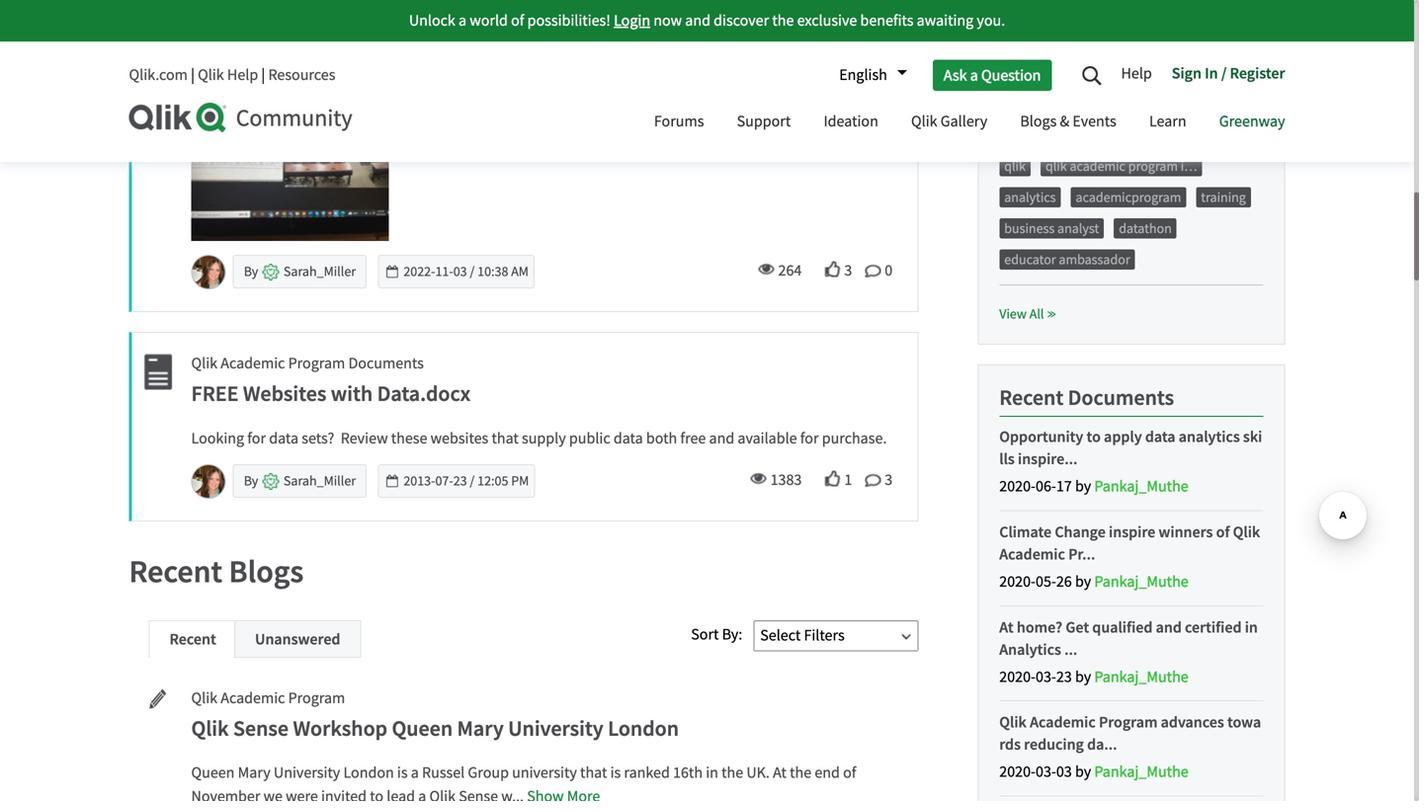 Task type: describe. For each thing, give the bounding box(es) containing it.
da...
[[1087, 735, 1117, 755]]

benefits
[[860, 10, 914, 31]]

discover
[[714, 10, 769, 31]]

recent for recent link
[[169, 629, 216, 649]]

0 horizontal spatial that
[[492, 428, 519, 448]]

university
[[512, 763, 577, 783]]

by for ‎2020-05-26
[[1075, 572, 1091, 592]]

qlik gallery link
[[896, 94, 1002, 152]]

sarah_miller for 264
[[283, 263, 356, 281]]

qlik.com/us/company/academic-program
[[246, 57, 519, 78]]

06-
[[1036, 476, 1056, 497]]

a left 'world'
[[459, 10, 467, 31]]

mary inside queen mary university london is a russel group university that is ranked 16th in the uk. at the end of november we were invited to lead a qlik sense w...
[[238, 763, 270, 783]]

1 vertical spatial documents
[[1068, 384, 1174, 411]]

academic for reducing
[[1030, 713, 1096, 732]]

qlik academic program documents link
[[191, 353, 424, 374]]

educator ambassador link
[[1004, 251, 1130, 269]]

1 link
[[810, 470, 852, 490]]

0 vertical spatial and
[[685, 10, 710, 31]]

to inside "if you are interested in a qlik presentation or mini workshop,  please apply to the program by visiting the website"
[[680, 34, 694, 54]]

recent link
[[169, 629, 216, 649]]

recent documents
[[999, 384, 1174, 411]]

pankaj_muthe link for ‎2020-03-03
[[1094, 759, 1188, 786]]

analytics inside opportunity to apply data analytics ski lls inspire... ‎2020-06-17 by pankaj_muthe
[[1179, 427, 1240, 447]]

qlik inside the climate change inspire winners of qlik academic pr... ‎2020-05-26 by pankaj_muthe
[[1233, 522, 1260, 542]]

sign in / register link
[[1162, 56, 1285, 94]]

training
[[1201, 189, 1246, 207]]

academicprogram@qlik.com
[[659, 57, 850, 78]]

1 is from the left
[[397, 763, 408, 783]]

data inside opportunity to apply data analytics ski lls inspire... ‎2020-06-17 by pankaj_muthe
[[1145, 427, 1175, 447]]

view all ≫ link
[[999, 305, 1056, 323]]

qlik down you
[[198, 65, 224, 85]]

in inside "if you are interested in a qlik presentation or mini workshop,  please apply to the program by visiting the website"
[[325, 34, 337, 54]]

by for 1383
[[244, 472, 261, 490]]

pankaj_muthe inside at home? get qualified and certified in analytics ... ‎2020-03-23 by pankaj_muthe
[[1094, 667, 1188, 687]]

‎2020-03-03 link
[[999, 762, 1075, 782]]

qlik help link
[[198, 65, 258, 85]]

to inside opportunity to apply data analytics ski lls inspire... ‎2020-06-17 by pankaj_muthe
[[1087, 427, 1101, 447]]

purchase.
[[822, 428, 887, 448]]

0 horizontal spatial data
[[269, 428, 298, 448]]

sign in / register
[[1172, 63, 1285, 83]]

review
[[341, 428, 388, 448]]

2022-
[[403, 263, 435, 281]]

academicprogram@qlik.com link
[[659, 57, 850, 78]]

sign
[[1172, 63, 1202, 83]]

a up lead
[[411, 763, 419, 783]]

inspire...
[[1018, 449, 1078, 469]]

invited
[[321, 787, 367, 801]]

university inside queen mary university london is a russel group university that is ranked 16th in the uk. at the end of november we were invited to lead a qlik sense w...
[[274, 763, 340, 783]]

1 vertical spatial and
[[709, 428, 734, 448]]

get
[[1066, 618, 1089, 637]]

workshop
[[293, 715, 387, 742]]

1 for from the left
[[247, 428, 266, 448]]

qlik inside "if you are interested in a qlik presentation or mini workshop,  please apply to the program by visiting the website"
[[352, 34, 378, 54]]

2013-07-23 / 12:05 pm
[[403, 472, 529, 490]]

qlik for qlik link
[[1004, 158, 1026, 176]]

a right lead
[[418, 787, 426, 801]]

academic inside the climate change inspire winners of qlik academic pr... ‎2020-05-26 by pankaj_muthe
[[999, 545, 1065, 564]]

program for with
[[288, 353, 345, 373]]

sense inside queen mary university london is a russel group university that is ranked 16th in the uk. at the end of november we were invited to lead a qlik sense w...
[[459, 787, 498, 801]]

pankaj_muthe link for ‎2020-05-26
[[1094, 569, 1188, 596]]

i…
[[1181, 158, 1197, 176]]

qlik.com/us/company/academic-
[[246, 57, 463, 78]]

you.
[[977, 10, 1005, 31]]

sort by:
[[691, 625, 742, 645]]

analytics link
[[1004, 189, 1056, 207]]

and inside at home? get qualified and certified in analytics ... ‎2020-03-23 by pankaj_muthe
[[1156, 618, 1182, 637]]

program left i…
[[1128, 158, 1178, 176]]

blogs inside popup button
[[1020, 111, 1057, 131]]

at home? get qualified and certified in analytics ... ‎2020-03-23 by pankaj_muthe
[[999, 618, 1258, 687]]

recent blogs
[[129, 551, 304, 591]]

business analyst link
[[1004, 220, 1099, 238]]

menu bar containing forums
[[639, 94, 1300, 152]]

‎2020- for 06-
[[999, 476, 1036, 497]]

now
[[653, 10, 682, 31]]

at inside queen mary university london is a russel group university that is ranked 16th in the uk. at the end of november we were invited to lead a qlik sense w...
[[773, 763, 787, 783]]

1383
[[770, 470, 802, 490]]

events
[[1073, 111, 1116, 131]]

&
[[1060, 111, 1069, 131]]

1
[[844, 470, 852, 490]]

0 horizontal spatial academic
[[1004, 2, 1060, 20]]

english button
[[829, 58, 907, 92]]

≫
[[1047, 305, 1056, 323]]

pankaj_muthe for 17
[[1094, 476, 1188, 497]]

mary inside qlik academic program qlik sense workshop queen mary university london
[[457, 715, 504, 742]]

tags list
[[999, 0, 1263, 286]]

07-
[[435, 472, 453, 490]]

or
[[469, 34, 483, 54]]

the up english
[[852, 34, 874, 54]]

the right discover on the right
[[772, 10, 794, 31]]

change
[[1055, 522, 1106, 542]]

2 | from the left
[[261, 65, 265, 85]]

qlik inside qlik gallery link
[[911, 111, 937, 131]]

academicprogram link
[[1076, 189, 1181, 207]]

qlik academic program documents free websites with data.docx
[[191, 353, 471, 407]]

/ inside sign in / register link
[[1221, 63, 1227, 83]]

forums
[[654, 111, 704, 131]]

in inside at home? get qualified and certified in analytics ... ‎2020-03-23 by pankaj_muthe
[[1245, 618, 1258, 637]]

‎2020-03-23 link
[[999, 667, 1075, 687]]

qlik academic program advances towa rds reducing da... ‎2020-03-03 by pankaj_muthe
[[999, 713, 1261, 782]]

‎2020- for 03-
[[999, 762, 1036, 782]]

lls
[[999, 449, 1015, 469]]

0 vertical spatial 3
[[844, 260, 852, 281]]

sarah_miller image
[[192, 465, 225, 498]]

russel
[[422, 763, 465, 783]]

training link
[[1201, 189, 1246, 207]]

at inside at home? get qualified and certified in analytics ... ‎2020-03-23 by pankaj_muthe
[[999, 618, 1014, 637]]

by:
[[722, 625, 742, 645]]

views image for 264
[[758, 261, 774, 277]]

tab list containing recent
[[149, 620, 361, 658]]

blogs & events
[[1020, 111, 1116, 131]]

pankaj_muthe link for ‎2020-03-23
[[1094, 664, 1188, 691]]

by inside "if you are interested in a qlik presentation or mini workshop,  please apply to the program by visiting the website"
[[782, 34, 798, 54]]

possibilities!
[[527, 10, 611, 31]]

qlik image
[[129, 103, 228, 132]]

uk.
[[746, 763, 770, 783]]

towa
[[1227, 713, 1261, 732]]

recent for recent documents
[[999, 384, 1064, 411]]

forums button
[[639, 94, 719, 152]]

available
[[738, 428, 797, 448]]

please
[[594, 34, 637, 54]]

1 horizontal spatial academic
[[1070, 158, 1125, 176]]

by for ‎2020-06-17
[[1075, 476, 1091, 497]]

1 vertical spatial 3 link
[[865, 469, 893, 490]]

qlik.com
[[129, 65, 188, 85]]

sarah_miller link for 1383
[[283, 472, 356, 490]]

am
[[511, 263, 529, 281]]

pankaj_muthe link for ‎2020-06-17
[[1094, 473, 1188, 501]]

free websites with data.docx link
[[191, 380, 898, 407]]

0 horizontal spatial blogs
[[229, 551, 304, 591]]

opportunity to apply data analytics ski lls inspire... link
[[999, 426, 1263, 471]]

both
[[646, 428, 677, 448]]

qlik academic program qlik sense workshop queen mary university london
[[191, 688, 679, 742]]

sense inside qlik academic program qlik sense workshop queen mary university london
[[233, 715, 289, 742]]

opportunity
[[999, 427, 1083, 447]]

0 horizontal spatial help
[[227, 65, 258, 85]]

analytics inside 'tags' list
[[1004, 189, 1056, 207]]

qlik academic program advances towa rds reducing da... link
[[999, 712, 1263, 756]]

educator
[[1004, 251, 1056, 269]]

0 vertical spatial 23
[[453, 472, 467, 490]]

unlock
[[409, 10, 455, 31]]

ask a question
[[944, 65, 1041, 85]]

w...
[[501, 787, 524, 801]]

former employee image for 264
[[262, 264, 279, 281]]

free
[[191, 380, 239, 407]]

register
[[1230, 63, 1285, 83]]

the left end
[[790, 763, 811, 783]]

climate change inspire winners of qlik academic pr... ‎2020-05-26 by pankaj_muthe
[[999, 522, 1260, 592]]

former employee image for 1383
[[262, 473, 279, 490]]

help link
[[1121, 56, 1162, 94]]

/ for 1383
[[470, 472, 475, 490]]

certified
[[1185, 618, 1242, 637]]

academic for with
[[221, 353, 285, 373]]

like image
[[825, 471, 840, 487]]

lead
[[387, 787, 415, 801]]



Task type: vqa. For each thing, say whether or not it's contained in the screenshot.
training "link"
yes



Task type: locate. For each thing, give the bounding box(es) containing it.
business
[[1004, 220, 1055, 238]]

pankaj_muthe down climate change inspire winners of qlik academic pr... "link"
[[1094, 572, 1188, 592]]

0 horizontal spatial for
[[247, 428, 266, 448]]

advances
[[1161, 713, 1224, 732]]

‎2020-05-26 link
[[999, 572, 1075, 592]]

03- down 'analytics'
[[1036, 667, 1056, 687]]

/ for 264
[[470, 263, 475, 281]]

qlik inside qlik academic program advances towa rds reducing da... ‎2020-03-03 by pankaj_muthe
[[999, 713, 1027, 732]]

0 vertical spatial london
[[608, 715, 679, 742]]

sarah_miller link down review
[[283, 472, 356, 490]]

mary up group
[[457, 715, 504, 742]]

queen up november
[[191, 763, 235, 783]]

1 sarah_miller link from the top
[[283, 263, 356, 281]]

10:38
[[477, 263, 508, 281]]

qlik inside qlik academic program documents free websites with data.docx
[[191, 353, 217, 373]]

queen up russel
[[392, 715, 453, 742]]

educator ambassador
[[1004, 251, 1130, 269]]

replies image for 0
[[865, 263, 881, 279]]

and
[[685, 10, 710, 31], [709, 428, 734, 448], [1156, 618, 1182, 637]]

pankaj_muthe link
[[1094, 473, 1188, 501], [1094, 569, 1188, 596], [1094, 664, 1188, 691], [1094, 759, 1188, 786]]

‎2020- for 05-
[[999, 572, 1036, 592]]

0 horizontal spatial 23
[[453, 472, 467, 490]]

1 vertical spatial of
[[1216, 522, 1230, 542]]

university up the 'were'
[[274, 763, 340, 783]]

end
[[815, 763, 840, 783]]

11-
[[435, 263, 453, 281]]

by for ‎2020-03-03
[[1075, 762, 1091, 782]]

2013-
[[403, 472, 435, 490]]

0 vertical spatial program
[[288, 353, 345, 373]]

1 pankaj_muthe from the top
[[1094, 476, 1188, 497]]

academic inside qlik academic program qlik sense workshop queen mary university london
[[221, 688, 285, 708]]

3 pankaj_muthe from the top
[[1094, 667, 1188, 687]]

program down mini
[[463, 57, 519, 78]]

2 vertical spatial /
[[470, 472, 475, 490]]

help left the 'sign'
[[1121, 63, 1152, 84]]

london up invited
[[343, 763, 394, 783]]

program up workshop
[[288, 688, 345, 708]]

4 pankaj_muthe from the top
[[1094, 762, 1188, 782]]

by down da...
[[1075, 762, 1091, 782]]

3 pankaj_muthe link from the top
[[1094, 664, 1188, 691]]

1 horizontal spatial mary
[[457, 715, 504, 742]]

sarah_miller image
[[192, 256, 225, 288]]

pankaj_muthe link down opportunity to apply data analytics ski lls inspire... link
[[1094, 473, 1188, 501]]

learn
[[1149, 111, 1186, 131]]

0 vertical spatial 03
[[453, 263, 467, 281]]

analytics
[[999, 640, 1061, 660]]

1 ‎2020- from the top
[[999, 476, 1036, 497]]

qlik left the 'gallery'
[[911, 111, 937, 131]]

3 ‎2020- from the top
[[999, 667, 1036, 687]]

1 replies image from the top
[[865, 263, 881, 279]]

0 vertical spatial in
[[325, 34, 337, 54]]

1 vertical spatial to
[[1087, 427, 1101, 447]]

03- inside at home? get qualified and certified in analytics ... ‎2020-03-23 by pankaj_muthe
[[1036, 667, 1056, 687]]

0 vertical spatial to
[[680, 34, 694, 54]]

replies image left 0 on the right of the page
[[865, 263, 881, 279]]

program inside qlik academic program documents free websites with data.docx
[[288, 353, 345, 373]]

2 vertical spatial of
[[843, 763, 856, 783]]

23 inside at home? get qualified and certified in analytics ... ‎2020-03-23 by pankaj_muthe
[[1056, 667, 1072, 687]]

sense
[[233, 715, 289, 742], [459, 787, 498, 801]]

november
[[191, 787, 260, 801]]

qlik up free
[[191, 353, 217, 373]]

inspire
[[1109, 522, 1155, 542]]

a inside "if you are interested in a qlik presentation or mini workshop,  please apply to the program by visiting the website"
[[341, 34, 349, 54]]

queen
[[392, 715, 453, 742], [191, 763, 235, 783]]

pankaj_muthe inside qlik academic program advances towa rds reducing da... ‎2020-03-03 by pankaj_muthe
[[1094, 762, 1188, 782]]

0 horizontal spatial university
[[274, 763, 340, 783]]

datathon link
[[1119, 220, 1172, 238]]

0 horizontal spatial in
[[325, 34, 337, 54]]

1 vertical spatial 23
[[1056, 667, 1072, 687]]

a up qlik.com/us/company/academic-
[[341, 34, 349, 54]]

queen mary university london is a russel group university that is ranked 16th in the uk. at the end of november we were invited to lead a qlik sense w...
[[191, 763, 856, 801]]

3 right the 1
[[885, 470, 893, 490]]

1 former employee image from the top
[[262, 264, 279, 281]]

1 vertical spatial program
[[288, 688, 345, 708]]

0 vertical spatial documents
[[348, 353, 424, 373]]

supply
[[522, 428, 566, 448]]

3 link right the 1
[[865, 469, 893, 490]]

by inside at home? get qualified and certified in analytics ... ‎2020-03-23 by pankaj_muthe
[[1075, 667, 1091, 687]]

sort
[[691, 625, 719, 645]]

community
[[236, 103, 352, 133]]

0 vertical spatial replies image
[[865, 263, 881, 279]]

2 horizontal spatial data
[[1145, 427, 1175, 447]]

replies image inside 0 link
[[865, 263, 881, 279]]

0 vertical spatial analytics
[[1004, 189, 1056, 207]]

academic inside qlik academic program documents free websites with data.docx
[[221, 353, 285, 373]]

mary
[[457, 715, 504, 742], [238, 763, 270, 783]]

1 horizontal spatial 3
[[885, 470, 893, 490]]

queen inside queen mary university london is a russel group university that is ranked 16th in the uk. at the end of november we were invited to lead a qlik sense w...
[[191, 763, 235, 783]]

views image left 1383
[[751, 471, 766, 487]]

sarah_miller
[[283, 263, 356, 281], [283, 472, 356, 490]]

and right now
[[685, 10, 710, 31]]

for right looking
[[247, 428, 266, 448]]

0 vertical spatial mary
[[457, 715, 504, 742]]

2 horizontal spatial in
[[1245, 618, 1258, 637]]

sense down group
[[459, 787, 498, 801]]

0 horizontal spatial 03
[[453, 263, 467, 281]]

for
[[247, 428, 266, 448], [800, 428, 819, 448]]

group
[[468, 763, 509, 783]]

12:05
[[477, 472, 508, 490]]

1 vertical spatial recent
[[129, 551, 222, 591]]

academic down unanswered link
[[221, 688, 285, 708]]

queen inside qlik academic program qlik sense workshop queen mary university london
[[392, 715, 453, 742]]

former employee image right sarah_miller icon
[[262, 473, 279, 490]]

pankaj_muthe down opportunity to apply data analytics ski lls inspire... link
[[1094, 476, 1188, 497]]

03- down the reducing
[[1036, 762, 1056, 782]]

1 pankaj_muthe link from the top
[[1094, 473, 1188, 501]]

03 inside qlik academic program advances towa rds reducing da... ‎2020-03-03 by pankaj_muthe
[[1056, 762, 1072, 782]]

website
[[191, 57, 243, 78]]

/ right the in
[[1221, 63, 1227, 83]]

mary up we
[[238, 763, 270, 783]]

0 vertical spatial sarah_miller
[[283, 263, 356, 281]]

sarah_miller link up qlik academic program documents link on the left top
[[283, 263, 356, 281]]

1 horizontal spatial in
[[706, 763, 718, 783]]

university up university
[[508, 715, 603, 742]]

‎2020- inside qlik academic program advances towa rds reducing da... ‎2020-03-03 by pankaj_muthe
[[999, 762, 1036, 782]]

2 is from the left
[[610, 763, 621, 783]]

26
[[1056, 572, 1072, 592]]

sarah_miller down review
[[283, 472, 356, 490]]

tkb image
[[136, 353, 175, 392]]

1 vertical spatial views image
[[751, 471, 766, 487]]

sarah_miller link
[[283, 263, 356, 281], [283, 472, 356, 490]]

learn button
[[1134, 94, 1201, 152]]

recent up the opportunity
[[999, 384, 1064, 411]]

views image left 264
[[758, 261, 774, 277]]

you
[[203, 34, 228, 54]]

...
[[1064, 640, 1077, 660]]

documents up opportunity to apply data analytics ski lls inspire... link
[[1068, 384, 1174, 411]]

pankaj_muthe down qlik academic program advances towa rds reducing da... link
[[1094, 762, 1188, 782]]

| down if
[[191, 65, 195, 85]]

1 vertical spatial academic
[[1070, 158, 1125, 176]]

by inside opportunity to apply data analytics ski lls inspire... ‎2020-06-17 by pankaj_muthe
[[1075, 476, 1091, 497]]

1 vertical spatial mary
[[238, 763, 270, 783]]

in
[[325, 34, 337, 54], [1245, 618, 1258, 637], [706, 763, 718, 783]]

0 horizontal spatial london
[[343, 763, 394, 783]]

to inside queen mary university london is a russel group university that is ranked 16th in the uk. at the end of november we were invited to lead a qlik sense w...
[[370, 787, 384, 801]]

2 ‎2020- from the top
[[999, 572, 1036, 592]]

to down recent documents
[[1087, 427, 1101, 447]]

1 sarah_miller from the top
[[283, 263, 356, 281]]

1 vertical spatial 03-
[[1036, 762, 1056, 782]]

the left uk.
[[721, 763, 743, 783]]

1 vertical spatial at
[[773, 763, 787, 783]]

are
[[231, 34, 252, 54]]

sense down qlik academic program link
[[233, 715, 289, 742]]

1 horizontal spatial that
[[580, 763, 607, 783]]

university
[[508, 715, 603, 742], [274, 763, 340, 783]]

1 vertical spatial sense
[[459, 787, 498, 801]]

a right ask
[[970, 65, 978, 85]]

2 replies image from the top
[[865, 473, 881, 489]]

pankaj_muthe link down at home? get qualified and certified in analytics ... link at the bottom right
[[1094, 664, 1188, 691]]

blogs left &
[[1020, 111, 1057, 131]]

‎2020- down lls
[[999, 476, 1036, 497]]

pankaj_muthe for 26
[[1094, 572, 1188, 592]]

1 vertical spatial that
[[580, 763, 607, 783]]

| right qlik help link
[[261, 65, 265, 85]]

ski
[[1243, 427, 1262, 447]]

3 right like icon
[[844, 260, 852, 281]]

03-
[[1036, 667, 1056, 687], [1036, 762, 1056, 782]]

0 horizontal spatial mary
[[238, 763, 270, 783]]

23 left 12:05
[[453, 472, 467, 490]]

menu bar
[[639, 94, 1300, 152]]

qlik up qlik.com/us/company/academic-
[[352, 34, 378, 54]]

websites
[[430, 428, 488, 448]]

that right university
[[580, 763, 607, 783]]

london up ranked
[[608, 715, 679, 742]]

recent documents heading
[[999, 384, 1174, 411]]

1 vertical spatial by
[[244, 472, 261, 490]]

1 horizontal spatial blogs
[[1020, 111, 1057, 131]]

ranked
[[624, 763, 670, 783]]

1 vertical spatial former employee image
[[262, 473, 279, 490]]

london inside qlik academic program qlik sense workshop queen mary university london
[[608, 715, 679, 742]]

awaiting
[[917, 10, 974, 31]]

2 pankaj_muthe link from the top
[[1094, 569, 1188, 596]]

program inside qlik academic program advances towa rds reducing da... ‎2020-03-03 by pankaj_muthe
[[1099, 713, 1158, 732]]

pankaj_muthe for 03
[[1094, 762, 1188, 782]]

qlik up rds
[[999, 713, 1027, 732]]

program inside "if you are interested in a qlik presentation or mini workshop,  please apply to the program by visiting the website"
[[722, 34, 779, 54]]

17
[[1056, 476, 1072, 497]]

0 vertical spatial /
[[1221, 63, 1227, 83]]

pankaj_muthe inside opportunity to apply data analytics ski lls inspire... ‎2020-06-17 by pankaj_muthe
[[1094, 476, 1188, 497]]

0 vertical spatial queen
[[392, 715, 453, 742]]

0 vertical spatial sarah_miller link
[[283, 263, 356, 281]]

tab list
[[149, 620, 361, 658]]

at home? get qualified and certified in analytics ... link
[[999, 617, 1263, 661]]

‎2020- down 'analytics'
[[999, 667, 1036, 687]]

of
[[511, 10, 524, 31], [1216, 522, 1230, 542], [843, 763, 856, 783]]

0 horizontal spatial queen
[[191, 763, 235, 783]]

is left ranked
[[610, 763, 621, 783]]

1 qlik from the left
[[1004, 158, 1026, 176]]

qlik.com | qlik help | resources
[[129, 65, 335, 85]]

qlik link
[[1004, 158, 1026, 176]]

2 03- from the top
[[1036, 762, 1056, 782]]

0
[[885, 260, 893, 281]]

of inside queen mary university london is a russel group university that is ranked 16th in the uk. at the end of november we were invited to lead a qlik sense w...
[[843, 763, 856, 783]]

academic for queen
[[221, 688, 285, 708]]

2 vertical spatial recent
[[169, 629, 216, 649]]

recent for recent blogs
[[129, 551, 222, 591]]

/ left 12:05
[[470, 472, 475, 490]]

qlik.com/us/company/academic-program link
[[246, 57, 519, 78]]

and left certified
[[1156, 618, 1182, 637]]

1 by from the top
[[244, 263, 261, 281]]

of inside the climate change inspire winners of qlik academic pr... ‎2020-05-26 by pankaj_muthe
[[1216, 522, 1230, 542]]

pankaj_muthe link down qlik academic program advances towa rds reducing da... link
[[1094, 759, 1188, 786]]

opportunity to apply data analytics ski lls inspire... ‎2020-06-17 by pankaj_muthe
[[999, 427, 1262, 497]]

2 by from the top
[[244, 472, 261, 490]]

4 ‎2020- from the top
[[999, 762, 1036, 782]]

looking for data sets?  review these websites that supply public data both free and available for purchase.
[[191, 428, 887, 448]]

public
[[569, 428, 610, 448]]

apply down recent documents heading
[[1104, 427, 1142, 447]]

1 vertical spatial /
[[470, 263, 475, 281]]

recent up recent link
[[129, 551, 222, 591]]

interested
[[255, 34, 322, 54]]

1 horizontal spatial data
[[613, 428, 643, 448]]

former employee image
[[262, 264, 279, 281], [262, 473, 279, 490]]

data.docx
[[377, 380, 471, 407]]

0 vertical spatial apply
[[640, 34, 677, 54]]

academic up question
[[1004, 2, 1060, 20]]

0 horizontal spatial analytics
[[1004, 189, 1056, 207]]

in right 16th
[[706, 763, 718, 783]]

qlik right blog image
[[191, 688, 217, 708]]

to
[[680, 34, 694, 54], [1087, 427, 1101, 447], [370, 787, 384, 801]]

2 sarah_miller from the top
[[283, 472, 356, 490]]

replies image right the 1
[[865, 473, 881, 489]]

0 vertical spatial academic
[[1004, 2, 1060, 20]]

the down unlock a world of possibilities! login now and discover the exclusive benefits awaiting you.
[[697, 34, 719, 54]]

blogs & events button
[[1005, 94, 1131, 152]]

unanswered link
[[255, 629, 340, 649]]

sarah_miller for 1383
[[283, 472, 356, 490]]

qlik right winners
[[1233, 522, 1260, 542]]

16th
[[673, 763, 703, 783]]

academic up the reducing
[[1030, 713, 1096, 732]]

1 vertical spatial in
[[1245, 618, 1258, 637]]

0 vertical spatial 3 link
[[810, 260, 852, 281]]

0 vertical spatial sense
[[233, 715, 289, 742]]

1 vertical spatial blogs
[[229, 551, 304, 591]]

2 horizontal spatial of
[[1216, 522, 1230, 542]]

program for reducing
[[1099, 713, 1158, 732]]

qlik academic program i…
[[1045, 158, 1197, 176]]

analytics up business
[[1004, 189, 1056, 207]]

these
[[391, 428, 427, 448]]

2 qlik from the left
[[1045, 158, 1067, 176]]

resources
[[268, 65, 335, 85]]

data down websites
[[269, 428, 298, 448]]

documents inside qlik academic program documents free websites with data.docx
[[348, 353, 424, 373]]

of right end
[[843, 763, 856, 783]]

and right free at bottom left
[[709, 428, 734, 448]]

ideation
[[824, 111, 878, 131]]

03 down the reducing
[[1056, 762, 1072, 782]]

login link
[[614, 10, 650, 31]]

05-
[[1036, 572, 1056, 592]]

rds
[[999, 735, 1021, 755]]

2 vertical spatial program
[[1099, 713, 1158, 732]]

the
[[772, 10, 794, 31], [697, 34, 719, 54], [852, 34, 874, 54], [721, 763, 743, 783], [790, 763, 811, 783]]

0 horizontal spatial is
[[397, 763, 408, 783]]

0 vertical spatial university
[[508, 715, 603, 742]]

program up academicprogram@qlik.com link
[[722, 34, 779, 54]]

program up da...
[[1099, 713, 1158, 732]]

1 horizontal spatial documents
[[1068, 384, 1174, 411]]

by inside qlik academic program advances towa rds reducing da... ‎2020-03-03 by pankaj_muthe
[[1075, 762, 1091, 782]]

by left "visiting"
[[782, 34, 798, 54]]

program for queen
[[288, 688, 345, 708]]

at right uk.
[[773, 763, 787, 783]]

1 horizontal spatial 03
[[1056, 762, 1072, 782]]

replies image for 3
[[865, 473, 881, 489]]

former employee image right sarah_miller image
[[262, 264, 279, 281]]

03 left 10:38
[[453, 263, 467, 281]]

program inside qlik academic program qlik sense workshop queen mary university london
[[288, 688, 345, 708]]

2 for from the left
[[800, 428, 819, 448]]

academic inside qlik academic program advances towa rds reducing da... ‎2020-03-03 by pankaj_muthe
[[1030, 713, 1096, 732]]

unlock a world of possibilities! login now and discover the exclusive benefits awaiting you.
[[409, 10, 1005, 31]]

0 horizontal spatial sense
[[233, 715, 289, 742]]

2 vertical spatial and
[[1156, 618, 1182, 637]]

by for 264
[[244, 263, 261, 281]]

views image
[[758, 261, 774, 277], [751, 471, 766, 487]]

documents up 'with'
[[348, 353, 424, 373]]

‎2020- inside the climate change inspire winners of qlik academic pr... ‎2020-05-26 by pankaj_muthe
[[999, 572, 1036, 592]]

at up 'analytics'
[[999, 618, 1014, 637]]

views image for 1383
[[751, 471, 766, 487]]

data left both
[[613, 428, 643, 448]]

0 horizontal spatial apply
[[640, 34, 677, 54]]

1 vertical spatial sarah_miller
[[283, 472, 356, 490]]

0 vertical spatial recent
[[999, 384, 1064, 411]]

ask
[[944, 65, 967, 85]]

0 horizontal spatial of
[[511, 10, 524, 31]]

‎2020- inside at home? get qualified and certified in analytics ... ‎2020-03-23 by pankaj_muthe
[[999, 667, 1036, 687]]

1 horizontal spatial of
[[843, 763, 856, 783]]

ambassador
[[1059, 251, 1130, 269]]

pankaj_muthe inside the climate change inspire winners of qlik academic pr... ‎2020-05-26 by pankaj_muthe
[[1094, 572, 1188, 592]]

that inside queen mary university london is a russel group university that is ranked 16th in the uk. at the end of november we were invited to lead a qlik sense w...
[[580, 763, 607, 783]]

qlik for qlik academic program i…
[[1045, 158, 1067, 176]]

1 horizontal spatial university
[[508, 715, 603, 742]]

4 pankaj_muthe link from the top
[[1094, 759, 1188, 786]]

by inside the climate change inspire winners of qlik academic pr... ‎2020-05-26 by pankaj_muthe
[[1075, 572, 1091, 592]]

0 vertical spatial of
[[511, 10, 524, 31]]

0 horizontal spatial 3
[[844, 260, 852, 281]]

1 horizontal spatial analytics
[[1179, 427, 1240, 447]]

0 vertical spatial former employee image
[[262, 264, 279, 281]]

pr...
[[1068, 545, 1095, 564]]

1 horizontal spatial 23
[[1056, 667, 1072, 687]]

login
[[614, 10, 650, 31]]

academic up websites
[[221, 353, 285, 373]]

qlik down qlik academic program link
[[191, 715, 229, 742]]

1 horizontal spatial for
[[800, 428, 819, 448]]

visiting
[[801, 34, 849, 54]]

analytics left ski
[[1179, 427, 1240, 447]]

that left supply
[[492, 428, 519, 448]]

1 vertical spatial 03
[[1056, 762, 1072, 782]]

1 vertical spatial apply
[[1104, 427, 1142, 447]]

0 horizontal spatial at
[[773, 763, 787, 783]]

pankaj_muthe link down climate change inspire winners of qlik academic pr... "link"
[[1094, 569, 1188, 596]]

by right sarah_miller image
[[244, 263, 261, 281]]

in up qlik.com/us/company/academic-
[[325, 34, 337, 54]]

1 vertical spatial replies image
[[865, 473, 881, 489]]

2 horizontal spatial to
[[1087, 427, 1101, 447]]

0 vertical spatial that
[[492, 428, 519, 448]]

3
[[844, 260, 852, 281], [885, 470, 893, 490]]

1 horizontal spatial at
[[999, 618, 1014, 637]]

2 pankaj_muthe from the top
[[1094, 572, 1188, 592]]

university inside qlik academic program qlik sense workshop queen mary university london
[[508, 715, 603, 742]]

03- inside qlik academic program advances towa rds reducing da... ‎2020-03-03 by pankaj_muthe
[[1036, 762, 1056, 782]]

by right 26
[[1075, 572, 1091, 592]]

of right winners
[[1216, 522, 1230, 542]]

apply inside opportunity to apply data analytics ski lls inspire... ‎2020-06-17 by pankaj_muthe
[[1104, 427, 1142, 447]]

program right 'you.' on the top of page
[[1063, 2, 1113, 20]]

1 horizontal spatial is
[[610, 763, 621, 783]]

2 sarah_miller link from the top
[[283, 472, 356, 490]]

is
[[397, 763, 408, 783], [610, 763, 621, 783]]

ideation button
[[809, 94, 893, 152]]

for right available at right
[[800, 428, 819, 448]]

pankaj_muthe down at home? get qualified and certified in analytics ... link at the bottom right
[[1094, 667, 1188, 687]]

program up websites
[[288, 353, 345, 373]]

academic
[[221, 353, 285, 373], [999, 545, 1065, 564], [221, 688, 285, 708], [1030, 713, 1096, 732]]

qlik down russel
[[429, 787, 456, 801]]

apply down now
[[640, 34, 677, 54]]

in right certified
[[1245, 618, 1258, 637]]

in inside queen mary university london is a russel group university that is ranked 16th in the uk. at the end of november we were invited to lead a qlik sense w...
[[706, 763, 718, 783]]

reducing
[[1024, 735, 1084, 755]]

looking
[[191, 428, 244, 448]]

‎2020-06-17 link
[[999, 476, 1075, 497]]

1 horizontal spatial london
[[608, 715, 679, 742]]

1 horizontal spatial help
[[1121, 63, 1152, 84]]

0 horizontal spatial |
[[191, 65, 195, 85]]

like image
[[825, 261, 840, 277]]

0 link
[[865, 260, 893, 281]]

1 03- from the top
[[1036, 667, 1056, 687]]

0 horizontal spatial qlik
[[1004, 158, 1026, 176]]

1 horizontal spatial queen
[[392, 715, 453, 742]]

blog image
[[136, 688, 169, 711]]

0 vertical spatial blogs
[[1020, 111, 1057, 131]]

qlik inside queen mary university london is a russel group university that is ranked 16th in the uk. at the end of november we were invited to lead a qlik sense w...
[[429, 787, 456, 801]]

qlik gallery
[[911, 111, 987, 131]]

1 | from the left
[[191, 65, 195, 85]]

‎2020- inside opportunity to apply data analytics ski lls inspire... ‎2020-06-17 by pankaj_muthe
[[999, 476, 1036, 497]]

is up lead
[[397, 763, 408, 783]]

london inside queen mary university london is a russel group university that is ranked 16th in the uk. at the end of november we were invited to lead a qlik sense w...
[[343, 763, 394, 783]]

0 horizontal spatial documents
[[348, 353, 424, 373]]

sarah_miller link for 264
[[283, 263, 356, 281]]

0 vertical spatial by
[[244, 263, 261, 281]]

apply inside "if you are interested in a qlik presentation or mini workshop,  please apply to the program by visiting the website"
[[640, 34, 677, 54]]

replies image
[[865, 263, 881, 279], [865, 473, 881, 489]]

2 former employee image from the top
[[262, 473, 279, 490]]

1 vertical spatial london
[[343, 763, 394, 783]]



